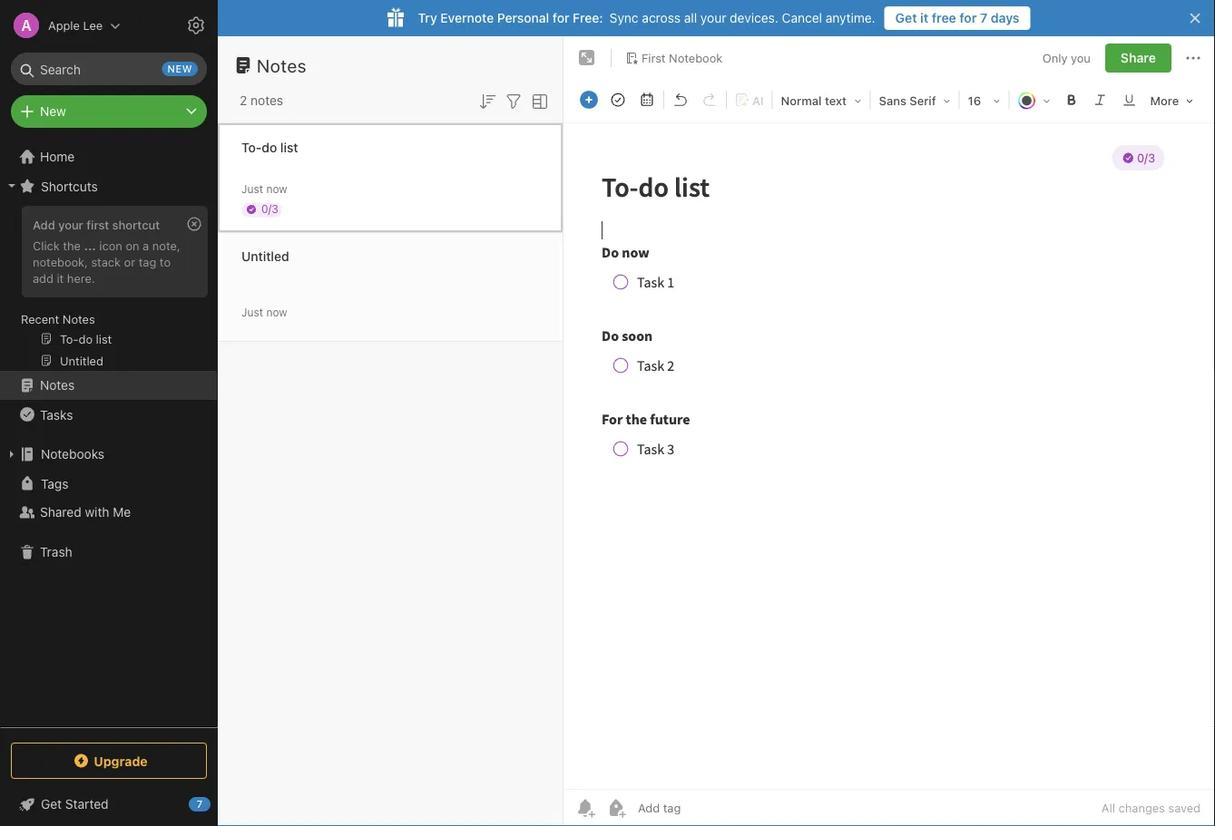 Task type: vqa. For each thing, say whether or not it's contained in the screenshot.
the right "your"
yes



Task type: describe. For each thing, give the bounding box(es) containing it.
it inside icon on a note, notebook, stack or tag to add it here.
[[57, 271, 64, 285]]

home
[[40, 149, 75, 164]]

get it free for 7 days button
[[885, 6, 1031, 30]]

do
[[262, 140, 277, 155]]

all
[[684, 10, 697, 25]]

undo image
[[668, 87, 693, 113]]

Note Editor text field
[[564, 123, 1215, 790]]

serif
[[910, 94, 936, 108]]

tags button
[[0, 469, 217, 498]]

across
[[642, 10, 681, 25]]

text
[[825, 94, 847, 108]]

recent notes
[[21, 312, 95, 326]]

evernote
[[441, 10, 494, 25]]

16
[[968, 94, 981, 108]]

tasks button
[[0, 400, 217, 429]]

normal
[[781, 94, 822, 108]]

new
[[168, 63, 192, 75]]

add filters image
[[503, 91, 525, 112]]

Heading level field
[[775, 87, 868, 113]]

recent
[[21, 312, 59, 326]]

sync
[[610, 10, 639, 25]]

notes
[[251, 93, 283, 108]]

first notebook
[[642, 51, 723, 65]]

notebooks
[[41, 447, 104, 462]]

1 vertical spatial notes
[[62, 312, 95, 326]]

notes link
[[0, 371, 217, 400]]

0/3
[[261, 203, 278, 216]]

add your first shortcut
[[33, 218, 160, 231]]

italic image
[[1088, 87, 1113, 113]]

note window element
[[564, 36, 1215, 827]]

cancel
[[782, 10, 822, 25]]

all changes saved
[[1102, 802, 1201, 815]]

first notebook button
[[619, 45, 729, 71]]

click
[[33, 239, 60, 252]]

settings image
[[185, 15, 207, 36]]

for for free:
[[553, 10, 570, 25]]

get for get it free for 7 days
[[895, 10, 917, 25]]

2 now from the top
[[266, 306, 287, 319]]

shortcut
[[112, 218, 160, 231]]

sans serif
[[879, 94, 936, 108]]

your inside tree
[[58, 218, 83, 231]]

shortcuts button
[[0, 172, 217, 201]]

get started
[[41, 797, 109, 812]]

apple lee
[[48, 19, 103, 32]]

for for 7
[[960, 10, 977, 25]]

saved
[[1168, 802, 1201, 815]]

Font family field
[[873, 87, 957, 113]]

trash link
[[0, 538, 217, 567]]

more actions image
[[1183, 47, 1204, 69]]

add
[[33, 218, 55, 231]]

here.
[[67, 271, 95, 285]]

free
[[932, 10, 956, 25]]

tasks
[[40, 407, 73, 422]]

apple
[[48, 19, 80, 32]]

shared with me link
[[0, 498, 217, 527]]

personal
[[497, 10, 549, 25]]

More actions field
[[1183, 44, 1204, 73]]

first
[[86, 218, 109, 231]]

a
[[143, 239, 149, 252]]

bold image
[[1059, 87, 1084, 113]]

7 inside button
[[980, 10, 988, 25]]

notes inside 'link'
[[40, 378, 75, 393]]

untitled
[[241, 249, 289, 264]]

try
[[418, 10, 437, 25]]

it inside button
[[920, 10, 929, 25]]

click to collapse image
[[211, 793, 225, 815]]

share
[[1121, 50, 1156, 65]]

tags
[[41, 476, 68, 491]]

notes inside note list "element"
[[257, 54, 307, 76]]



Task type: locate. For each thing, give the bounding box(es) containing it.
underline image
[[1117, 87, 1142, 113]]

1 vertical spatial it
[[57, 271, 64, 285]]

2 just now from the top
[[241, 306, 287, 319]]

all
[[1102, 802, 1115, 815]]

now up the 0/3
[[266, 183, 287, 196]]

try evernote personal for free: sync across all your devices. cancel anytime.
[[418, 10, 876, 25]]

0 horizontal spatial get
[[41, 797, 62, 812]]

1 horizontal spatial for
[[960, 10, 977, 25]]

your
[[701, 10, 726, 25], [58, 218, 83, 231]]

first
[[642, 51, 666, 65]]

to-do list
[[241, 140, 298, 155]]

7
[[980, 10, 988, 25], [197, 799, 203, 811]]

0 horizontal spatial it
[[57, 271, 64, 285]]

free:
[[573, 10, 603, 25]]

View options field
[[525, 89, 551, 112]]

only
[[1043, 51, 1068, 65]]

upgrade button
[[11, 743, 207, 780]]

new button
[[11, 95, 207, 128]]

Add tag field
[[636, 801, 772, 816]]

just now down untitled
[[241, 306, 287, 319]]

expand note image
[[576, 47, 598, 69]]

get
[[895, 10, 917, 25], [41, 797, 62, 812]]

notes right recent
[[62, 312, 95, 326]]

add
[[33, 271, 53, 285]]

1 horizontal spatial your
[[701, 10, 726, 25]]

1 just from the top
[[241, 183, 263, 196]]

7 left days
[[980, 10, 988, 25]]

...
[[84, 239, 96, 252]]

More field
[[1144, 87, 1200, 113]]

new
[[40, 104, 66, 119]]

1 vertical spatial 7
[[197, 799, 203, 811]]

only you
[[1043, 51, 1091, 65]]

note list element
[[218, 36, 564, 827]]

get for get started
[[41, 797, 62, 812]]

get left "free"
[[895, 10, 917, 25]]

0 vertical spatial just
[[241, 183, 263, 196]]

for
[[553, 10, 570, 25], [960, 10, 977, 25]]

just now up the 0/3
[[241, 183, 287, 196]]

1 just now from the top
[[241, 183, 287, 196]]

Account field
[[0, 7, 121, 44]]

list
[[280, 140, 298, 155]]

0 vertical spatial notes
[[257, 54, 307, 76]]

2
[[240, 93, 247, 108]]

notes up "notes"
[[257, 54, 307, 76]]

share button
[[1105, 44, 1172, 73]]

notebook,
[[33, 255, 88, 269]]

with
[[85, 505, 109, 520]]

1 vertical spatial just now
[[241, 306, 287, 319]]

0 vertical spatial 7
[[980, 10, 988, 25]]

started
[[65, 797, 109, 812]]

new search field
[[24, 53, 198, 85]]

0 vertical spatial your
[[701, 10, 726, 25]]

add tag image
[[605, 798, 627, 820]]

shared with me
[[40, 505, 131, 520]]

your up the
[[58, 218, 83, 231]]

you
[[1071, 51, 1091, 65]]

to
[[160, 255, 171, 269]]

lee
[[83, 19, 103, 32]]

Font size field
[[962, 87, 1007, 113]]

it
[[920, 10, 929, 25], [57, 271, 64, 285]]

Help and Learning task checklist field
[[0, 791, 218, 820]]

0 vertical spatial just now
[[241, 183, 287, 196]]

sans
[[879, 94, 907, 108]]

anytime.
[[826, 10, 876, 25]]

1 horizontal spatial it
[[920, 10, 929, 25]]

0 horizontal spatial your
[[58, 218, 83, 231]]

get inside get it free for 7 days button
[[895, 10, 917, 25]]

1 horizontal spatial get
[[895, 10, 917, 25]]

2 for from the left
[[960, 10, 977, 25]]

changes
[[1119, 802, 1165, 815]]

icon on a note, notebook, stack or tag to add it here.
[[33, 239, 180, 285]]

group
[[0, 201, 217, 378]]

more
[[1150, 94, 1179, 108]]

2 vertical spatial notes
[[40, 378, 75, 393]]

0 horizontal spatial for
[[553, 10, 570, 25]]

normal text
[[781, 94, 847, 108]]

stack
[[91, 255, 121, 269]]

group containing add your first shortcut
[[0, 201, 217, 378]]

home link
[[0, 142, 218, 172]]

Font color field
[[1012, 87, 1057, 113]]

Insert field
[[575, 87, 603, 113]]

me
[[113, 505, 131, 520]]

for inside get it free for 7 days button
[[960, 10, 977, 25]]

upgrade
[[94, 754, 148, 769]]

notebooks link
[[0, 440, 217, 469]]

get it free for 7 days
[[895, 10, 1020, 25]]

click the ...
[[33, 239, 96, 252]]

1 vertical spatial just
[[241, 306, 263, 319]]

Search text field
[[24, 53, 194, 85]]

Add filters field
[[503, 89, 525, 112]]

your right all on the right top of page
[[701, 10, 726, 25]]

shared
[[40, 505, 81, 520]]

just down untitled
[[241, 306, 263, 319]]

get left started
[[41, 797, 62, 812]]

trash
[[40, 545, 72, 560]]

7 left 'click to collapse' icon
[[197, 799, 203, 811]]

now down untitled
[[266, 306, 287, 319]]

0 vertical spatial now
[[266, 183, 287, 196]]

get inside help and learning task checklist field
[[41, 797, 62, 812]]

tag
[[139, 255, 156, 269]]

on
[[126, 239, 139, 252]]

1 horizontal spatial 7
[[980, 10, 988, 25]]

for left 'free:'
[[553, 10, 570, 25]]

calendar event image
[[634, 87, 660, 113]]

task image
[[605, 87, 631, 113]]

tree
[[0, 142, 218, 727]]

group inside tree
[[0, 201, 217, 378]]

2 just from the top
[[241, 306, 263, 319]]

for right "free"
[[960, 10, 977, 25]]

just now
[[241, 183, 287, 196], [241, 306, 287, 319]]

7 inside help and learning task checklist field
[[197, 799, 203, 811]]

Sort options field
[[476, 89, 498, 112]]

devices.
[[730, 10, 779, 25]]

1 for from the left
[[553, 10, 570, 25]]

shortcuts
[[41, 179, 98, 194]]

the
[[63, 239, 81, 252]]

2 notes
[[240, 93, 283, 108]]

0 vertical spatial get
[[895, 10, 917, 25]]

1 vertical spatial your
[[58, 218, 83, 231]]

expand notebooks image
[[5, 447, 19, 462]]

just
[[241, 183, 263, 196], [241, 306, 263, 319]]

notes up tasks
[[40, 378, 75, 393]]

1 vertical spatial get
[[41, 797, 62, 812]]

just up the 0/3
[[241, 183, 263, 196]]

0 horizontal spatial 7
[[197, 799, 203, 811]]

add a reminder image
[[575, 798, 596, 820]]

it down notebook,
[[57, 271, 64, 285]]

tree containing home
[[0, 142, 218, 727]]

note,
[[152, 239, 180, 252]]

icon
[[99, 239, 122, 252]]

days
[[991, 10, 1020, 25]]

notebook
[[669, 51, 723, 65]]

or
[[124, 255, 135, 269]]

notes
[[257, 54, 307, 76], [62, 312, 95, 326], [40, 378, 75, 393]]

0 vertical spatial it
[[920, 10, 929, 25]]

1 now from the top
[[266, 183, 287, 196]]

to-
[[241, 140, 262, 155]]

it left "free"
[[920, 10, 929, 25]]

1 vertical spatial now
[[266, 306, 287, 319]]



